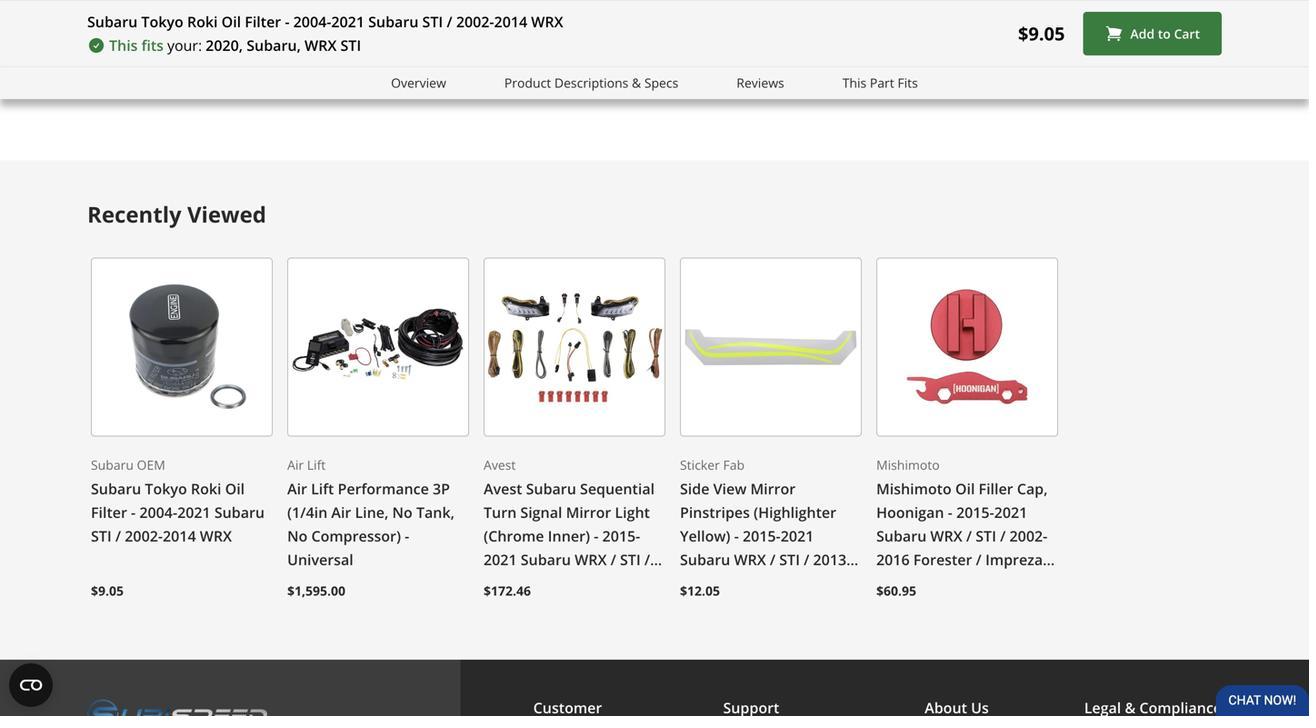 Task type: locate. For each thing, give the bounding box(es) containing it.
2 vertical spatial 2016
[[877, 598, 910, 617]]

0 vertical spatial 2004-
[[293, 12, 331, 31]]

2015- down light
[[602, 527, 640, 546]]

sti inside 2021 subaru wrx sti link
[[823, 69, 839, 89]]

to
[[1158, 25, 1171, 42]]

roki inside subaru oem subaru tokyo roki oil filter - 2004-2021 subaru sti / 2002-2014 wrx
[[191, 479, 221, 499]]

0 horizontal spatial 2015-
[[602, 527, 640, 546]]

wrx
[[794, 0, 819, 20], [794, 69, 819, 89]]

1 vertical spatial roki
[[191, 479, 221, 499]]

0 horizontal spatial 2013-
[[484, 598, 522, 617]]

subaru inside "link"
[[124, 35, 172, 54]]

forester inside mishimoto mishimoto oil filler cap, hoonigan - 2015-2021 subaru wrx / sti / 2002- 2016 forester / impreza / 2016 crosstrek / 2013- 2016 scion fr-s / subaru brz
[[914, 550, 972, 570]]

this part fits link
[[843, 73, 918, 93]]

2017 inside avest avest subaru sequential turn signal mirror light (chrome inner) - 2015- 2021 subaru wrx / sti / 2014-2018 forester / 2013-2017 crosstrek
[[522, 598, 555, 617]]

0 vertical spatial wrx
[[794, 0, 819, 20]]

2015- inside mishimoto mishimoto oil filler cap, hoonigan - 2015-2021 subaru wrx / sti / 2002- 2016 forester / impreza / 2016 crosstrek / 2013- 2016 scion fr-s / subaru brz
[[957, 503, 995, 523]]

subaru inside 'link'
[[743, 0, 790, 20]]

1 vertical spatial filter
[[91, 503, 127, 523]]

1 vertical spatial sti
[[823, 69, 839, 89]]

1 vertical spatial tokyo
[[145, 479, 187, 499]]

this left part
[[843, 74, 867, 91]]

0 horizontal spatial crosstrek
[[559, 598, 626, 617]]

2014 inside subaru oem subaru tokyo roki oil filter - 2004-2021 subaru sti / 2002-2014 wrx
[[163, 527, 196, 546]]

2004- down oem
[[139, 503, 177, 523]]

0 vertical spatial sti
[[823, 0, 839, 20]]

tokyo
[[141, 12, 183, 31], [145, 479, 187, 499]]

2013- down impreza
[[994, 574, 1032, 593]]

mishimoto
[[877, 456, 940, 474], [877, 479, 952, 499]]

tokyo up 2011 subaru impreza
[[141, 12, 183, 31]]

subaru right s
[[998, 598, 1048, 617]]

subaru up 2011
[[87, 12, 138, 31]]

this for this fits your: 2020, subaru, wrx sti
[[109, 35, 138, 55]]

sti for 2019 subaru wrx sti
[[823, 0, 839, 20]]

2010 subaru impreza link
[[87, 0, 231, 33]]

avest
[[484, 456, 516, 474], [484, 479, 522, 499]]

no down (1/4in
[[287, 527, 308, 546]]

1 horizontal spatial 2015-
[[743, 527, 781, 546]]

2 horizontal spatial 2002-
[[1010, 527, 1048, 546]]

0 vertical spatial 2017
[[680, 574, 713, 593]]

1 horizontal spatial no
[[392, 503, 413, 523]]

subaru
[[87, 12, 138, 31], [368, 12, 419, 31], [91, 456, 134, 474], [91, 479, 141, 499], [526, 479, 576, 499], [214, 503, 265, 523], [877, 527, 927, 546], [521, 550, 571, 570], [680, 550, 730, 570], [998, 598, 1048, 617]]

subaru for 2011
[[124, 35, 172, 54]]

2019 subaru wrx sti link
[[706, 0, 839, 33]]

- inside mishimoto mishimoto oil filler cap, hoonigan - 2015-2021 subaru wrx / sti / 2002- 2016 forester / impreza / 2016 crosstrek / 2013- 2016 scion fr-s / subaru brz
[[948, 503, 953, 523]]

0 horizontal spatial 2002-
[[125, 527, 163, 546]]

2 horizontal spatial crosstrek
[[914, 574, 981, 593]]

1 vertical spatial forester
[[559, 574, 618, 593]]

subaru down yellow)
[[680, 550, 730, 570]]

/
[[447, 12, 453, 31], [115, 527, 121, 546], [967, 527, 972, 546], [1000, 527, 1006, 546], [611, 550, 616, 570], [645, 550, 650, 570], [770, 550, 776, 570], [804, 550, 810, 570], [976, 550, 982, 570], [1047, 550, 1053, 570], [621, 574, 627, 593], [985, 574, 990, 593], [988, 598, 994, 617]]

1 vertical spatial 2016
[[877, 574, 910, 593]]

0 horizontal spatial forester
[[559, 574, 618, 593]]

this fits your: 2020, subaru, wrx sti
[[109, 35, 361, 55]]

2014 down oem
[[163, 527, 196, 546]]

2015- inside sticker fab side view mirror pinstripes (highlighter yellow) - 2015-2021 subaru wrx / sti / 2013- 2017 crosstrek
[[743, 527, 781, 546]]

wrx inside subaru oem subaru tokyo roki oil filter - 2004-2021 subaru sti / 2002-2014 wrx
[[200, 527, 232, 546]]

subaru left (1/4in
[[214, 503, 265, 523]]

sti
[[422, 12, 443, 31], [341, 35, 361, 55], [91, 527, 112, 546], [976, 527, 997, 546], [620, 550, 641, 570], [780, 550, 800, 570]]

2 wrx from the top
[[794, 69, 819, 89]]

2017 down yellow)
[[680, 574, 713, 593]]

0 horizontal spatial filter
[[91, 503, 127, 523]]

wrx
[[531, 12, 563, 31], [305, 35, 337, 55], [200, 527, 232, 546], [931, 527, 963, 546], [575, 550, 607, 570], [734, 550, 766, 570]]

fits
[[898, 74, 918, 91]]

2016
[[877, 550, 910, 570], [877, 574, 910, 593], [877, 598, 910, 617]]

crosstrek inside avest avest subaru sequential turn signal mirror light (chrome inner) - 2015- 2021 subaru wrx / sti / 2014-2018 forester / 2013-2017 crosstrek
[[559, 598, 626, 617]]

no down performance in the bottom of the page
[[392, 503, 413, 523]]

0 vertical spatial impreza
[[176, 0, 231, 20]]

subaru up fits
[[124, 0, 172, 20]]

2013- down 2014-
[[484, 598, 522, 617]]

mirror up (highlighter
[[751, 479, 796, 499]]

1 horizontal spatial this
[[843, 74, 867, 91]]

2 2016 from the top
[[877, 574, 910, 593]]

side
[[680, 479, 710, 499]]

this
[[109, 35, 138, 55], [843, 74, 867, 91]]

2011 subaru impreza link
[[87, 33, 231, 68]]

0 horizontal spatial 2014
[[163, 527, 196, 546]]

impreza
[[176, 0, 231, 20], [176, 35, 231, 54]]

product descriptions & specs
[[505, 74, 679, 91]]

subaru down 2010 subaru impreza link
[[124, 35, 172, 54]]

forester up scion
[[914, 550, 972, 570]]

2 horizontal spatial 2015-
[[957, 503, 995, 523]]

subaru inside sticker fab side view mirror pinstripes (highlighter yellow) - 2015-2021 subaru wrx / sti / 2013- 2017 crosstrek
[[680, 550, 730, 570]]

light
[[615, 503, 650, 523]]

$172.46
[[484, 583, 531, 600]]

2013- inside mishimoto mishimoto oil filler cap, hoonigan - 2015-2021 subaru wrx / sti / 2002- 2016 forester / impreza / 2016 crosstrek / 2013- 2016 scion fr-s / subaru brz
[[994, 574, 1032, 593]]

sticker fab side view mirror pinstripes (highlighter yellow) - 2015-2021 subaru wrx / sti / 2013- 2017 crosstrek
[[680, 456, 851, 593]]

crosstrek down inner)
[[559, 598, 626, 617]]

2011 subaru impreza
[[87, 35, 231, 54]]

2004-
[[293, 12, 331, 31], [139, 503, 177, 523]]

1 vertical spatial this
[[843, 74, 867, 91]]

$9.05
[[1018, 21, 1065, 46], [91, 583, 124, 600]]

0 vertical spatial 2016
[[877, 550, 910, 570]]

0 vertical spatial roki
[[187, 12, 218, 31]]

oil inside mishimoto mishimoto oil filler cap, hoonigan - 2015-2021 subaru wrx / sti / 2002- 2016 forester / impreza / 2016 crosstrek / 2013- 2016 scion fr-s / subaru brz
[[956, 479, 975, 499]]

subaru left oem
[[91, 456, 134, 474]]

forester right 2018
[[559, 574, 618, 593]]

avest avest subaru sequential turn signal mirror light (chrome inner) - 2015- 2021 subaru wrx / sti / 2014-2018 forester / 2013-2017 crosstrek
[[484, 456, 655, 617]]

1 vertical spatial impreza
[[176, 35, 231, 54]]

recently
[[87, 200, 182, 229]]

1 vertical spatial $9.05
[[91, 583, 124, 600]]

1 wrx from the top
[[794, 0, 819, 20]]

part
[[870, 74, 895, 91]]

2 horizontal spatial 2013-
[[994, 574, 1032, 593]]

1 avest from the top
[[484, 456, 516, 474]]

2015- down filler
[[957, 503, 995, 523]]

2 sti from the top
[[823, 69, 839, 89]]

2017
[[680, 574, 713, 593], [522, 598, 555, 617]]

0 vertical spatial forester
[[914, 550, 972, 570]]

mirror up inner)
[[566, 503, 611, 523]]

2002- inside mishimoto mishimoto oil filler cap, hoonigan - 2015-2021 subaru wrx / sti / 2002- 2016 forester / impreza / 2016 crosstrek / 2013- 2016 scion fr-s / subaru brz
[[1010, 527, 1048, 546]]

1 horizontal spatial 2013-
[[813, 550, 851, 570]]

sequential
[[580, 479, 655, 499]]

1 vertical spatial mishimoto
[[877, 479, 952, 499]]

subaru up 2018
[[521, 550, 571, 570]]

wrx for 2019 subaru wrx sti
[[794, 0, 819, 20]]

crosstrek up scion
[[914, 574, 981, 593]]

subaru tokyo roki oil filter - 2004-2021 subaru sti / 2002-2014 wrx
[[87, 12, 563, 31]]

brz
[[877, 621, 904, 641]]

compressor)
[[311, 527, 401, 546]]

0 vertical spatial 2013-
[[813, 550, 851, 570]]

descriptions
[[555, 74, 629, 91]]

2014 up product
[[494, 12, 528, 31]]

2021 inside avest avest subaru sequential turn signal mirror light (chrome inner) - 2015- 2021 subaru wrx / sti / 2014-2018 forester / 2013-2017 crosstrek
[[484, 550, 517, 570]]

1 horizontal spatial crosstrek
[[717, 574, 785, 593]]

2 mishimoto from the top
[[877, 479, 952, 499]]

1 vertical spatial wrx
[[794, 69, 819, 89]]

this part fits
[[843, 74, 918, 91]]

crosstrek down yellow)
[[717, 574, 785, 593]]

subaru down oem
[[91, 479, 141, 499]]

0 horizontal spatial this
[[109, 35, 138, 55]]

2002-
[[456, 12, 494, 31], [125, 527, 163, 546], [1010, 527, 1048, 546]]

subaru down 2019 subaru wrx sti 'link'
[[743, 69, 790, 89]]

2013- inside avest avest subaru sequential turn signal mirror light (chrome inner) - 2015- 2021 subaru wrx / sti / 2014-2018 forester / 2013-2017 crosstrek
[[484, 598, 522, 617]]

mirror inside sticker fab side view mirror pinstripes (highlighter yellow) - 2015-2021 subaru wrx / sti / 2013- 2017 crosstrek
[[751, 479, 796, 499]]

0 vertical spatial mishimoto
[[877, 456, 940, 474]]

0 horizontal spatial 2017
[[522, 598, 555, 617]]

subaru up signal
[[526, 479, 576, 499]]

2002- inside subaru oem subaru tokyo roki oil filter - 2004-2021 subaru sti / 2002-2014 wrx
[[125, 527, 163, 546]]

sti inside avest avest subaru sequential turn signal mirror light (chrome inner) - 2015- 2021 subaru wrx / sti / 2014-2018 forester / 2013-2017 crosstrek
[[620, 550, 641, 570]]

2015-
[[957, 503, 995, 523], [602, 527, 640, 546], [743, 527, 781, 546]]

impreza for 2011 subaru impreza
[[176, 35, 231, 54]]

scion
[[914, 598, 951, 617]]

subaru
[[124, 0, 172, 20], [743, 0, 790, 20], [124, 35, 172, 54], [743, 69, 790, 89]]

0 vertical spatial avest
[[484, 456, 516, 474]]

1 vertical spatial 2013-
[[994, 574, 1032, 593]]

oil inside subaru oem subaru tokyo roki oil filter - 2004-2021 subaru sti / 2002-2014 wrx
[[225, 479, 245, 499]]

2013-
[[813, 550, 851, 570], [994, 574, 1032, 593], [484, 598, 522, 617]]

1 horizontal spatial forester
[[914, 550, 972, 570]]

crosstrek
[[717, 574, 785, 593], [914, 574, 981, 593], [559, 598, 626, 617]]

0 vertical spatial $9.05
[[1018, 21, 1065, 46]]

this left fits
[[109, 35, 138, 55]]

fits
[[142, 35, 164, 55]]

air
[[287, 456, 304, 474], [287, 479, 307, 499], [331, 503, 351, 523]]

forester
[[914, 550, 972, 570], [559, 574, 618, 593]]

fr-
[[955, 598, 977, 617]]

subaru for 2021
[[743, 69, 790, 89]]

oil
[[222, 12, 241, 31], [225, 479, 245, 499], [956, 479, 975, 499]]

1 vertical spatial 2017
[[522, 598, 555, 617]]

fab
[[723, 456, 745, 474]]

wrx right reviews
[[794, 69, 819, 89]]

2004- up subaru,
[[293, 12, 331, 31]]

subaru for 2010
[[124, 0, 172, 20]]

1 vertical spatial mirror
[[566, 503, 611, 523]]

(chrome
[[484, 527, 544, 546]]

1 horizontal spatial 2004-
[[293, 12, 331, 31]]

0 vertical spatial this
[[109, 35, 138, 55]]

sti inside subaru oem subaru tokyo roki oil filter - 2004-2021 subaru sti / 2002-2014 wrx
[[91, 527, 112, 546]]

2014
[[494, 12, 528, 31], [163, 527, 196, 546]]

tokyo down oem
[[145, 479, 187, 499]]

2 vertical spatial 2013-
[[484, 598, 522, 617]]

0 horizontal spatial 2004-
[[139, 503, 177, 523]]

1 horizontal spatial 2014
[[494, 12, 528, 31]]

mirror
[[751, 479, 796, 499], [566, 503, 611, 523]]

0 vertical spatial filter
[[245, 12, 281, 31]]

1 vertical spatial 2014
[[163, 527, 196, 546]]

2017 down 2018
[[522, 598, 555, 617]]

1 horizontal spatial mirror
[[751, 479, 796, 499]]

sti inside mishimoto mishimoto oil filler cap, hoonigan - 2015-2021 subaru wrx / sti / 2002- 2016 forester / impreza / 2016 crosstrek / 2013- 2016 scion fr-s / subaru brz
[[976, 527, 997, 546]]

tank,
[[416, 503, 455, 523]]

2015- down (highlighter
[[743, 527, 781, 546]]

1 horizontal spatial 2017
[[680, 574, 713, 593]]

sfb15wrxmirpin-hy side view mirror pinstripes - 15+ wrx / sti / 13-17 crosstrek-highlighter yellow, image
[[680, 258, 862, 437]]

0 vertical spatial mirror
[[751, 479, 796, 499]]

1 vertical spatial air
[[287, 479, 307, 499]]

your:
[[167, 35, 202, 55]]

0 horizontal spatial mirror
[[566, 503, 611, 523]]

subaru right 2019
[[743, 0, 790, 20]]

1 horizontal spatial filter
[[245, 12, 281, 31]]

product
[[505, 74, 551, 91]]

viewed
[[187, 200, 266, 229]]

2011
[[87, 35, 121, 54]]

product descriptions & specs link
[[505, 73, 679, 93]]

sti inside sticker fab side view mirror pinstripes (highlighter yellow) - 2015-2021 subaru wrx / sti / 2013- 2017 crosstrek
[[780, 550, 800, 570]]

wrx up 2021 subaru wrx sti
[[794, 0, 819, 20]]

2021 inside sticker fab side view mirror pinstripes (highlighter yellow) - 2015-2021 subaru wrx / sti / 2013- 2017 crosstrek
[[781, 527, 814, 546]]

this inside this part fits link
[[843, 74, 867, 91]]

wrx inside 'link'
[[794, 0, 819, 20]]

mishimoto mishimoto oil filler cap, hoonigan - 2015-2021 subaru wrx / sti / 2002- 2016 forester / impreza / 2016 crosstrek / 2013- 2016 scion fr-s / subaru brz
[[877, 456, 1053, 641]]

forester inside avest avest subaru sequential turn signal mirror light (chrome inner) - 2015- 2021 subaru wrx / sti / 2014-2018 forester / 2013-2017 crosstrek
[[559, 574, 618, 593]]

2021 inside mishimoto mishimoto oil filler cap, hoonigan - 2015-2021 subaru wrx / sti / 2002- 2016 forester / impreza / 2016 crosstrek / 2013- 2016 scion fr-s / subaru brz
[[995, 503, 1028, 523]]

0 vertical spatial 2014
[[494, 12, 528, 31]]

picture of subaru tokyo roki oil filter - 2004-2021 subaru sti / 2002-2014 wrx image
[[91, 258, 273, 437]]

1 impreza from the top
[[176, 0, 231, 20]]

- inside subaru oem subaru tokyo roki oil filter - 2004-2021 subaru sti / 2002-2014 wrx
[[131, 503, 136, 523]]

1 vertical spatial 2004-
[[139, 503, 177, 523]]

1 vertical spatial avest
[[484, 479, 522, 499]]

2021
[[331, 12, 365, 31], [706, 69, 739, 89], [177, 503, 211, 523], [995, 503, 1028, 523], [781, 527, 814, 546], [484, 550, 517, 570]]

view
[[713, 479, 747, 499]]

0 vertical spatial tokyo
[[141, 12, 183, 31]]

lift
[[307, 456, 326, 474], [311, 479, 334, 499]]

no
[[392, 503, 413, 523], [287, 527, 308, 546]]

2 impreza from the top
[[176, 35, 231, 54]]

2013- down (highlighter
[[813, 550, 851, 570]]

1 sti from the top
[[823, 0, 839, 20]]

impreza inside "link"
[[176, 35, 231, 54]]

sti inside 2019 subaru wrx sti 'link'
[[823, 0, 839, 20]]

sti
[[823, 0, 839, 20], [823, 69, 839, 89]]

mimmmofc-sub-hoonrd mishimoto oil filler cap, hoonigan - 2015+ wrx / 2015+ sti / 2013+ brz, image
[[877, 258, 1058, 437]]

1 vertical spatial no
[[287, 527, 308, 546]]

subaru up overview
[[368, 12, 419, 31]]



Task type: vqa. For each thing, say whether or not it's contained in the screenshot.
2019
yes



Task type: describe. For each thing, give the bounding box(es) containing it.
subispeed logo image
[[87, 696, 267, 717]]

- inside avest avest subaru sequential turn signal mirror light (chrome inner) - 2015- 2021 subaru wrx / sti / 2014-2018 forester / 2013-2017 crosstrek
[[594, 527, 599, 546]]

0 horizontal spatial $9.05
[[91, 583, 124, 600]]

2019
[[706, 0, 739, 20]]

recently viewed
[[87, 200, 266, 229]]

performance
[[338, 479, 429, 499]]

2018
[[522, 574, 555, 593]]

this for this part fits
[[843, 74, 867, 91]]

add to cart button
[[1083, 12, 1222, 55]]

2019 subaru wrx sti
[[706, 0, 839, 20]]

wrx inside sticker fab side view mirror pinstripes (highlighter yellow) - 2015-2021 subaru wrx / sti / 2013- 2017 crosstrek
[[734, 550, 766, 570]]

add to cart
[[1131, 25, 1200, 42]]

1 horizontal spatial 2002-
[[456, 12, 494, 31]]

1 horizontal spatial $9.05
[[1018, 21, 1065, 46]]

cart
[[1174, 25, 1200, 42]]

2020,
[[206, 35, 243, 55]]

wrx inside avest avest subaru sequential turn signal mirror light (chrome inner) - 2015- 2021 subaru wrx / sti / 2014-2018 forester / 2013-2017 crosstrek
[[575, 550, 607, 570]]

tokyo inside subaru oem subaru tokyo roki oil filter - 2004-2021 subaru sti / 2002-2014 wrx
[[145, 479, 187, 499]]

yellow)
[[680, 527, 731, 546]]

(1/4in
[[287, 503, 328, 523]]

$12.05
[[680, 583, 720, 600]]

sti for 2021 subaru wrx sti
[[823, 69, 839, 89]]

2021 subaru wrx sti
[[706, 69, 839, 89]]

hoonigan
[[877, 503, 944, 523]]

air lift air lift performance 3p (1/4in air line, no tank, no compressor) - universal
[[287, 456, 455, 570]]

2010 subaru impreza
[[87, 0, 231, 20]]

1 mishimoto from the top
[[877, 456, 940, 474]]

mirror inside avest avest subaru sequential turn signal mirror light (chrome inner) - 2015- 2021 subaru wrx / sti / 2014-2018 forester / 2013-2017 crosstrek
[[566, 503, 611, 523]]

$60.95
[[877, 583, 917, 600]]

reviews
[[737, 74, 784, 91]]

2010
[[87, 0, 121, 20]]

sticker
[[680, 456, 720, 474]]

impreza
[[986, 550, 1043, 570]]

2021 inside subaru oem subaru tokyo roki oil filter - 2004-2021 subaru sti / 2002-2014 wrx
[[177, 503, 211, 523]]

/ inside subaru oem subaru tokyo roki oil filter - 2004-2021 subaru sti / 2002-2014 wrx
[[115, 527, 121, 546]]

2021 subaru wrx sti link
[[706, 68, 839, 102]]

signal
[[521, 503, 562, 523]]

pinstripes
[[680, 503, 750, 523]]

overview link
[[391, 73, 446, 93]]

universal
[[287, 550, 353, 570]]

add
[[1131, 25, 1155, 42]]

specs
[[645, 74, 679, 91]]

aveav-027-w avest subaru sequential turn signal mirror light (chrome inner) - 2015+ wrx / 2015+ sti / 2014+ forester / 2013+ crosstrek, image
[[484, 258, 666, 437]]

0 vertical spatial no
[[392, 503, 413, 523]]

wrx inside mishimoto mishimoto oil filler cap, hoonigan - 2015-2021 subaru wrx / sti / 2002- 2016 forester / impreza / 2016 crosstrek / 2013- 2016 scion fr-s / subaru brz
[[931, 527, 963, 546]]

2017 inside sticker fab side view mirror pinstripes (highlighter yellow) - 2015-2021 subaru wrx / sti / 2013- 2017 crosstrek
[[680, 574, 713, 593]]

cap,
[[1017, 479, 1048, 499]]

1 vertical spatial lift
[[311, 479, 334, 499]]

turn
[[484, 503, 517, 523]]

line,
[[355, 503, 389, 523]]

subaru,
[[247, 35, 301, 55]]

2014-
[[484, 574, 522, 593]]

2 vertical spatial air
[[331, 503, 351, 523]]

1 2016 from the top
[[877, 550, 910, 570]]

$1,595.00
[[287, 583, 346, 600]]

- inside air lift air lift performance 3p (1/4in air line, no tank, no compressor) - universal
[[405, 527, 409, 546]]

filter inside subaru oem subaru tokyo roki oil filter - 2004-2021 subaru sti / 2002-2014 wrx
[[91, 503, 127, 523]]

subaru down "hoonigan"
[[877, 527, 927, 546]]

3 2016 from the top
[[877, 598, 910, 617]]

2013- inside sticker fab side view mirror pinstripes (highlighter yellow) - 2015-2021 subaru wrx / sti / 2013- 2017 crosstrek
[[813, 550, 851, 570]]

crosstrek inside mishimoto mishimoto oil filler cap, hoonigan - 2015-2021 subaru wrx / sti / 2002- 2016 forester / impreza / 2016 crosstrek / 2013- 2016 scion fr-s / subaru brz
[[914, 574, 981, 593]]

2 avest from the top
[[484, 479, 522, 499]]

0 vertical spatial air
[[287, 456, 304, 474]]

subaru for 2019
[[743, 0, 790, 20]]

3p
[[433, 479, 450, 499]]

crosstrek inside sticker fab side view mirror pinstripes (highlighter yellow) - 2015-2021 subaru wrx / sti / 2013- 2017 crosstrek
[[717, 574, 785, 593]]

inner)
[[548, 527, 590, 546]]

wrx for 2021 subaru wrx sti
[[794, 69, 819, 89]]

reviews link
[[737, 73, 784, 93]]

(highlighter
[[754, 503, 837, 523]]

2015- inside avest avest subaru sequential turn signal mirror light (chrome inner) - 2015- 2021 subaru wrx / sti / 2014-2018 forester / 2013-2017 crosstrek
[[602, 527, 640, 546]]

s
[[977, 598, 985, 617]]

0 horizontal spatial no
[[287, 527, 308, 546]]

subaru oem subaru tokyo roki oil filter - 2004-2021 subaru sti / 2002-2014 wrx
[[91, 456, 265, 546]]

open widget image
[[9, 664, 53, 707]]

- inside sticker fab side view mirror pinstripes (highlighter yellow) - 2015-2021 subaru wrx / sti / 2013- 2017 crosstrek
[[734, 527, 739, 546]]

&
[[632, 74, 641, 91]]

oem
[[137, 456, 165, 474]]

alk27680 air lift performance 3p (1/4in air line, no tank, no compressor), image
[[287, 258, 469, 437]]

overview
[[391, 74, 446, 91]]

2004- inside subaru oem subaru tokyo roki oil filter - 2004-2021 subaru sti / 2002-2014 wrx
[[139, 503, 177, 523]]

impreza for 2010 subaru impreza
[[176, 0, 231, 20]]

filler
[[979, 479, 1014, 499]]

0 vertical spatial lift
[[307, 456, 326, 474]]



